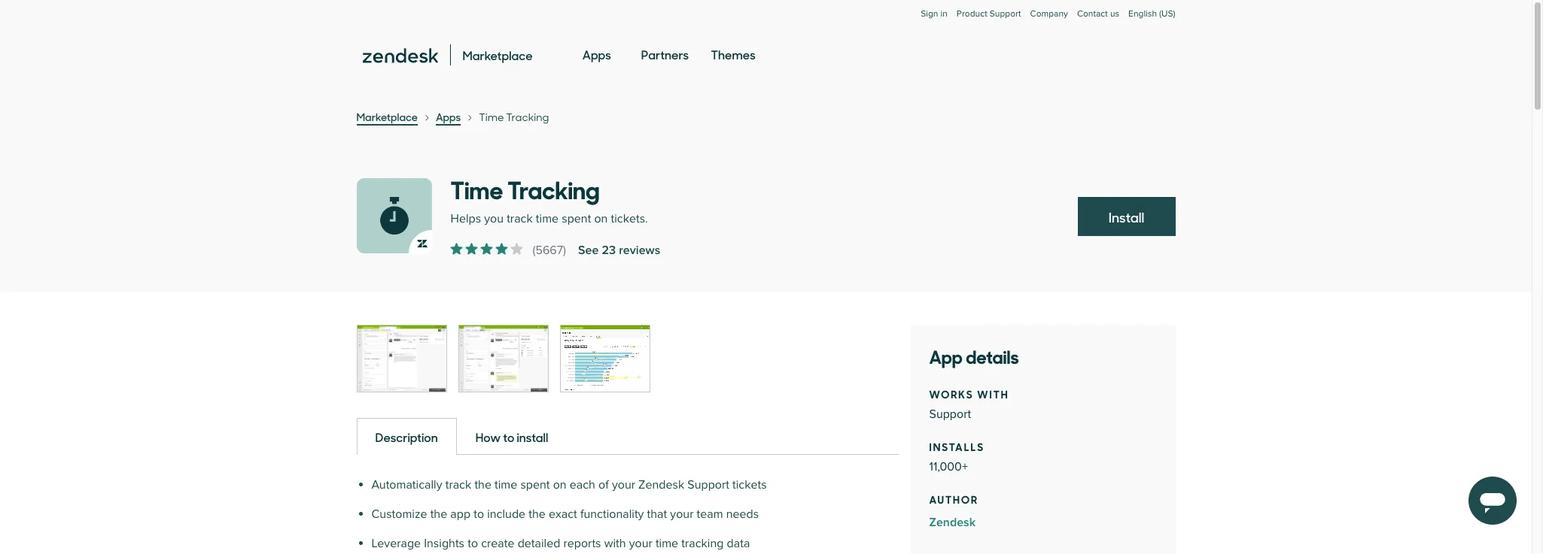 Task type: describe. For each thing, give the bounding box(es) containing it.
time inside time tracking helps you track time spent on tickets.
[[536, 212, 559, 227]]

zendesk inside zendesk link
[[929, 516, 976, 531]]

with inside the 'works with support'
[[977, 386, 1009, 402]]

tracking
[[681, 537, 724, 552]]

0 horizontal spatial support
[[687, 478, 729, 493]]

3 star fill image from the left
[[496, 243, 508, 255]]

app
[[929, 342, 962, 370]]

company
[[1030, 8, 1068, 20]]

you
[[484, 212, 504, 227]]

themes
[[711, 46, 756, 62]]

customize the app to include the exact functionality that your team needs
[[371, 507, 759, 522]]

app details
[[929, 342, 1019, 370]]

2 vertical spatial your
[[629, 537, 652, 552]]

contact us link
[[1077, 8, 1119, 20]]

functionality
[[580, 507, 644, 522]]

on inside time tracking helps you track time spent on tickets.
[[594, 212, 608, 227]]

2 star fill image from the left
[[481, 243, 493, 255]]

contact
[[1077, 8, 1108, 20]]

how to install
[[476, 429, 548, 446]]

tickets.
[[611, 212, 648, 227]]

11,000+
[[929, 460, 968, 475]]

0 horizontal spatial apps
[[436, 109, 461, 124]]

marketplace link
[[356, 109, 418, 126]]

needs
[[726, 507, 759, 522]]

0 horizontal spatial the
[[430, 507, 447, 522]]

insights
[[424, 537, 464, 552]]

details
[[966, 342, 1019, 370]]

works
[[929, 386, 974, 402]]

0 vertical spatial your
[[612, 478, 635, 493]]

to inside tab list
[[503, 429, 514, 446]]

( 5667 )
[[533, 243, 566, 258]]

partners
[[641, 46, 689, 62]]

support inside global-navigation-secondary element
[[990, 8, 1021, 20]]

1 vertical spatial your
[[670, 507, 694, 522]]

see 23 reviews
[[578, 243, 660, 258]]

2 vertical spatial time
[[656, 537, 678, 552]]

sign in
[[921, 8, 948, 20]]

author
[[929, 492, 979, 507]]

customize
[[371, 507, 427, 522]]

time tracking
[[479, 110, 549, 124]]

see
[[578, 243, 599, 258]]

helps
[[450, 212, 481, 227]]

exact
[[549, 507, 577, 522]]

time tracking helps you track time spent on tickets.
[[450, 171, 648, 227]]

sign in link
[[921, 8, 948, 20]]

install button
[[1078, 197, 1175, 236]]

automatically track the time spent on each of your zendesk support tickets
[[371, 478, 767, 493]]

zendesk image
[[362, 48, 438, 63]]

themes link
[[711, 33, 756, 77]]

2 horizontal spatial the
[[529, 507, 546, 522]]

installs
[[929, 439, 985, 455]]

star fill image
[[466, 243, 478, 255]]

leverage insights to create detailed reports with your time tracking data
[[371, 537, 750, 552]]

)
[[563, 243, 566, 258]]

23
[[602, 243, 616, 258]]

team
[[697, 507, 723, 522]]

0 horizontal spatial zendesk
[[638, 478, 684, 493]]



Task type: locate. For each thing, give the bounding box(es) containing it.
tab list containing description
[[356, 418, 898, 455]]

apps left the partners
[[582, 46, 611, 62]]

zendesk link
[[929, 514, 1157, 532]]

app
[[450, 507, 470, 522]]

marketplace
[[356, 109, 418, 124]]

0 vertical spatial tracking
[[506, 110, 549, 124]]

tab list
[[356, 418, 898, 455]]

1 vertical spatial apps
[[436, 109, 461, 124]]

1 horizontal spatial apps link
[[582, 33, 611, 77]]

installs 11,000+
[[929, 439, 985, 475]]

1 horizontal spatial zendesk
[[929, 516, 976, 531]]

time inside time tracking helps you track time spent on tickets.
[[450, 171, 503, 206]]

0 vertical spatial with
[[977, 386, 1009, 402]]

1 horizontal spatial with
[[977, 386, 1009, 402]]

(
[[533, 243, 536, 258]]

apps link left partners 'link'
[[582, 33, 611, 77]]

1 horizontal spatial track
[[507, 212, 533, 227]]

install
[[517, 429, 548, 446]]

1 horizontal spatial the
[[474, 478, 491, 493]]

reviews
[[619, 243, 660, 258]]

2 horizontal spatial time
[[656, 537, 678, 552]]

detailed
[[518, 537, 560, 552]]

support inside the 'works with support'
[[929, 407, 971, 422]]

with down functionality on the left bottom
[[604, 537, 626, 552]]

to
[[503, 429, 514, 446], [474, 507, 484, 522], [468, 537, 478, 552]]

english (us) link
[[1128, 8, 1175, 35]]

of
[[598, 478, 609, 493]]

4 star fill image from the left
[[511, 243, 523, 255]]

1 vertical spatial time
[[495, 478, 517, 493]]

apps right marketplace
[[436, 109, 461, 124]]

apps link
[[582, 33, 611, 77], [436, 109, 461, 126]]

0 horizontal spatial preview image of app image
[[357, 326, 446, 392]]

preview image of app image
[[357, 326, 446, 392], [459, 326, 548, 392], [560, 326, 649, 392]]

0 horizontal spatial on
[[553, 478, 567, 493]]

zendesk
[[638, 478, 684, 493], [929, 516, 976, 531]]

0 vertical spatial apps link
[[582, 33, 611, 77]]

0 vertical spatial spent
[[562, 212, 591, 227]]

your
[[612, 478, 635, 493], [670, 507, 694, 522], [629, 537, 652, 552]]

1 preview image of app image from the left
[[357, 326, 446, 392]]

1 vertical spatial tracking
[[508, 171, 600, 206]]

on left each
[[553, 478, 567, 493]]

contact us
[[1077, 8, 1119, 20]]

the left app
[[430, 507, 447, 522]]

0 horizontal spatial track
[[445, 478, 471, 493]]

support down works
[[929, 407, 971, 422]]

1 horizontal spatial spent
[[562, 212, 591, 227]]

product support
[[957, 8, 1021, 20]]

1 vertical spatial support
[[929, 407, 971, 422]]

include
[[487, 507, 525, 522]]

2 vertical spatial to
[[468, 537, 478, 552]]

1 vertical spatial time
[[450, 171, 503, 206]]

leverage
[[371, 537, 421, 552]]

apps
[[582, 46, 611, 62], [436, 109, 461, 124]]

description
[[375, 429, 438, 446]]

tracking for time tracking helps you track time spent on tickets.
[[508, 171, 600, 206]]

1 vertical spatial to
[[474, 507, 484, 522]]

install
[[1108, 208, 1144, 227]]

1 vertical spatial track
[[445, 478, 471, 493]]

tracking
[[506, 110, 549, 124], [508, 171, 600, 206]]

the left exact
[[529, 507, 546, 522]]

see 23 reviews link
[[578, 242, 660, 260]]

0 vertical spatial time
[[479, 110, 504, 124]]

1 star fill image from the left
[[450, 243, 463, 255]]

company link
[[1030, 8, 1068, 35]]

track inside time tracking helps you track time spent on tickets.
[[507, 212, 533, 227]]

zendesk down author
[[929, 516, 976, 531]]

2 horizontal spatial preview image of app image
[[560, 326, 649, 392]]

time for time tracking
[[479, 110, 504, 124]]

track right the you in the left top of the page
[[507, 212, 533, 227]]

time
[[479, 110, 504, 124], [450, 171, 503, 206]]

product
[[957, 8, 987, 20]]

1 horizontal spatial preview image of app image
[[459, 326, 548, 392]]

1 horizontal spatial support
[[929, 407, 971, 422]]

your right of
[[612, 478, 635, 493]]

0 vertical spatial support
[[990, 8, 1021, 20]]

create
[[481, 537, 515, 552]]

with
[[977, 386, 1009, 402], [604, 537, 626, 552]]

apps link right marketplace link
[[436, 109, 461, 126]]

tickets
[[732, 478, 767, 493]]

to right how
[[503, 429, 514, 446]]

0 vertical spatial to
[[503, 429, 514, 446]]

0 vertical spatial on
[[594, 212, 608, 227]]

english (us)
[[1128, 8, 1175, 20]]

star fill image
[[450, 243, 463, 255], [481, 243, 493, 255], [496, 243, 508, 255], [511, 243, 523, 255]]

1 vertical spatial spent
[[520, 478, 550, 493]]

with down details
[[977, 386, 1009, 402]]

support
[[990, 8, 1021, 20], [929, 407, 971, 422], [687, 478, 729, 493]]

the
[[474, 478, 491, 493], [430, 507, 447, 522], [529, 507, 546, 522]]

1 horizontal spatial time
[[536, 212, 559, 227]]

time
[[536, 212, 559, 227], [495, 478, 517, 493], [656, 537, 678, 552]]

1 vertical spatial on
[[553, 478, 567, 493]]

the up the 'include'
[[474, 478, 491, 493]]

0 vertical spatial apps
[[582, 46, 611, 62]]

your down that
[[629, 537, 652, 552]]

0 horizontal spatial apps link
[[436, 109, 461, 126]]

zendesk up that
[[638, 478, 684, 493]]

1 horizontal spatial on
[[594, 212, 608, 227]]

2 preview image of app image from the left
[[459, 326, 548, 392]]

0 vertical spatial zendesk
[[638, 478, 684, 493]]

tracking inside time tracking helps you track time spent on tickets.
[[508, 171, 600, 206]]

spent up ')'
[[562, 212, 591, 227]]

time up the 'include'
[[495, 478, 517, 493]]

product support link
[[957, 8, 1021, 20]]

2 horizontal spatial support
[[990, 8, 1021, 20]]

spent up exact
[[520, 478, 550, 493]]

sign
[[921, 8, 938, 20]]

tracking for time tracking
[[506, 110, 549, 124]]

1 vertical spatial apps link
[[436, 109, 461, 126]]

on left tickets.
[[594, 212, 608, 227]]

5667
[[536, 243, 563, 258]]

0 horizontal spatial with
[[604, 537, 626, 552]]

partners link
[[641, 33, 689, 77]]

0 horizontal spatial spent
[[520, 478, 550, 493]]

1 vertical spatial zendesk
[[929, 516, 976, 531]]

1 horizontal spatial apps
[[582, 46, 611, 62]]

reports
[[563, 537, 601, 552]]

each
[[570, 478, 595, 493]]

data
[[727, 537, 750, 552]]

works with support
[[929, 386, 1009, 422]]

us
[[1110, 8, 1119, 20]]

english
[[1128, 8, 1157, 20]]

global-navigation-secondary element
[[356, 0, 1175, 35]]

in
[[941, 8, 948, 20]]

spent inside time tracking helps you track time spent on tickets.
[[562, 212, 591, 227]]

support up team
[[687, 478, 729, 493]]

3 preview image of app image from the left
[[560, 326, 649, 392]]

to left create
[[468, 537, 478, 552]]

0 horizontal spatial time
[[495, 478, 517, 493]]

time for time tracking helps you track time spent on tickets.
[[450, 171, 503, 206]]

that
[[647, 507, 667, 522]]

how
[[476, 429, 501, 446]]

track up app
[[445, 478, 471, 493]]

0 vertical spatial time
[[536, 212, 559, 227]]

spent
[[562, 212, 591, 227], [520, 478, 550, 493]]

(us)
[[1159, 8, 1175, 20]]

your right that
[[670, 507, 694, 522]]

track
[[507, 212, 533, 227], [445, 478, 471, 493]]

support right product
[[990, 8, 1021, 20]]

0 vertical spatial track
[[507, 212, 533, 227]]

to right app
[[474, 507, 484, 522]]

automatically
[[371, 478, 442, 493]]

2 vertical spatial support
[[687, 478, 729, 493]]

1 vertical spatial with
[[604, 537, 626, 552]]

time down that
[[656, 537, 678, 552]]

time up 5667
[[536, 212, 559, 227]]

on
[[594, 212, 608, 227], [553, 478, 567, 493]]



Task type: vqa. For each thing, say whether or not it's contained in the screenshot.
Sign in link
yes



